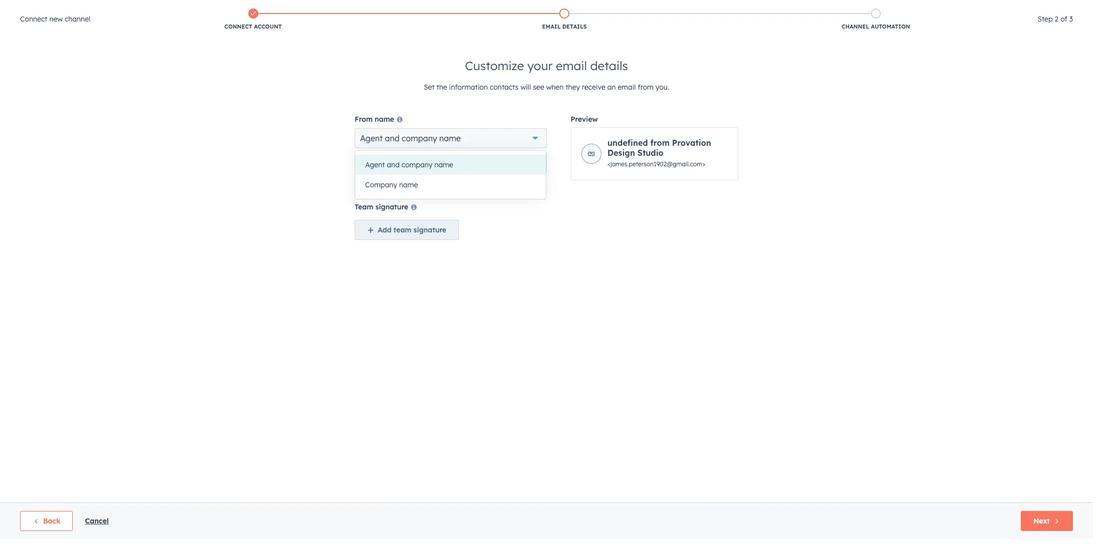 Task type: locate. For each thing, give the bounding box(es) containing it.
menu item
[[878, 0, 897, 16], [973, 0, 1081, 16]]

0 vertical spatial and
[[385, 133, 400, 143]]

email
[[556, 58, 587, 73], [618, 83, 636, 92]]

from left you. in the right of the page
[[638, 83, 654, 92]]

1 company from the top
[[402, 133, 437, 143]]

back
[[43, 517, 60, 526]]

and inside dropdown button
[[385, 133, 400, 143]]

list containing connect account
[[97, 7, 1032, 33]]

new
[[49, 15, 63, 24]]

they
[[566, 83, 580, 92]]

from
[[638, 83, 654, 92], [651, 138, 670, 148], [404, 158, 421, 167]]

0 horizontal spatial connect
[[20, 15, 47, 24]]

name
[[375, 115, 394, 124], [439, 133, 461, 143], [379, 159, 396, 166], [435, 161, 453, 170], [399, 181, 418, 190]]

menu item up search hubspot search field
[[973, 0, 1081, 16]]

channel automation list item
[[720, 7, 1032, 33]]

details right email
[[562, 23, 587, 30]]

email right an
[[618, 83, 636, 92]]

1 vertical spatial and
[[387, 161, 400, 170]]

2 company from the top
[[402, 161, 433, 170]]

preview
[[571, 115, 598, 124]]

signature
[[376, 203, 408, 212], [414, 226, 446, 235]]

provation
[[672, 138, 711, 148]]

0 vertical spatial details
[[562, 23, 587, 30]]

connect left account
[[224, 23, 252, 30]]

connect inside list item
[[224, 23, 252, 30]]

will
[[521, 83, 531, 92]]

connect
[[20, 15, 47, 24], [224, 23, 252, 30]]

you.
[[656, 83, 669, 92]]

team signature
[[355, 203, 408, 212]]

connect for connect new channel
[[20, 15, 47, 24]]

email details list item
[[409, 7, 720, 33]]

details inside list item
[[562, 23, 587, 30]]

1 horizontal spatial connect
[[224, 23, 252, 30]]

1 vertical spatial email
[[618, 83, 636, 92]]

list
[[97, 7, 1032, 33]]

from up company name
[[404, 158, 421, 167]]

from inside undefined from provation design studio <james.peterson1902@gmail.com>
[[651, 138, 670, 148]]

email up they
[[556, 58, 587, 73]]

2 vertical spatial from
[[404, 158, 421, 167]]

upgrade image
[[839, 4, 848, 13]]

next button
[[1021, 512, 1073, 532]]

email details
[[542, 23, 587, 30]]

automation
[[871, 23, 910, 30]]

step
[[1038, 15, 1053, 24]]

name up agent and company name button
[[439, 133, 461, 143]]

from up "<james.peterson1902@gmail.com>"
[[651, 138, 670, 148]]

and down 'from name' on the top of page
[[385, 133, 400, 143]]

agent and company name up company name
[[365, 161, 453, 170]]

1 horizontal spatial signature
[[414, 226, 446, 235]]

connect left new at the top left of the page
[[20, 15, 47, 24]]

from name
[[355, 115, 394, 124]]

menu item up automation
[[878, 0, 897, 16]]

cancel button
[[85, 516, 109, 528]]

name for company name
[[399, 181, 418, 190]]

0 horizontal spatial menu item
[[878, 0, 897, 16]]

0 horizontal spatial details
[[562, 23, 587, 30]]

connect account
[[224, 23, 282, 30]]

upgrade menu
[[838, 0, 1081, 16]]

details
[[562, 23, 587, 30], [590, 58, 628, 73]]

1 vertical spatial company
[[402, 161, 433, 170]]

studio
[[638, 148, 664, 158]]

details up an
[[590, 58, 628, 73]]

company name button
[[355, 175, 546, 195]]

0 horizontal spatial email
[[556, 58, 587, 73]]

name for agent name
[[379, 159, 396, 166]]

None text field
[[425, 153, 547, 173]]

1 vertical spatial agent and company name
[[365, 161, 453, 170]]

name right from
[[375, 115, 394, 124]]

undefined
[[608, 138, 648, 148]]

and up company name
[[387, 161, 400, 170]]

name up company name
[[379, 159, 396, 166]]

signature right team
[[414, 226, 446, 235]]

1 vertical spatial from
[[651, 138, 670, 148]]

agent and company name up agent name
[[360, 133, 461, 143]]

0 vertical spatial email
[[556, 58, 587, 73]]

0 vertical spatial company
[[402, 133, 437, 143]]

company up agent and company name button
[[402, 133, 437, 143]]

agent and company name
[[360, 133, 461, 143], [365, 161, 453, 170]]

name for from name
[[375, 115, 394, 124]]

list box
[[355, 151, 546, 199]]

company
[[365, 181, 397, 190]]

channel automation
[[842, 23, 910, 30]]

agent inside button
[[365, 161, 385, 170]]

0 vertical spatial agent and company name
[[360, 133, 461, 143]]

1 horizontal spatial menu item
[[973, 0, 1081, 16]]

signature inside add team signature button
[[414, 226, 446, 235]]

connect for connect account
[[224, 23, 252, 30]]

company
[[402, 133, 437, 143], [402, 161, 433, 170]]

team
[[394, 226, 412, 235]]

list box containing agent and company name
[[355, 151, 546, 199]]

0 vertical spatial signature
[[376, 203, 408, 212]]

when
[[546, 83, 564, 92]]

name right company
[[399, 181, 418, 190]]

your
[[527, 58, 553, 73]]

agent
[[360, 133, 383, 143], [359, 159, 377, 166], [365, 161, 385, 170]]

1 vertical spatial signature
[[414, 226, 446, 235]]

3
[[1070, 15, 1073, 24]]

connect new channel heading
[[20, 13, 90, 25]]

company inside button
[[402, 161, 433, 170]]

cancel
[[85, 517, 109, 526]]

back button
[[20, 512, 73, 532]]

connect inside heading
[[20, 15, 47, 24]]

signature down company name
[[376, 203, 408, 212]]

and
[[385, 133, 400, 143], [387, 161, 400, 170]]

set
[[424, 83, 435, 92]]

2 menu item from the left
[[973, 0, 1081, 16]]

1 horizontal spatial details
[[590, 58, 628, 73]]

agent name
[[359, 159, 396, 166]]

company up company name
[[402, 161, 433, 170]]



Task type: vqa. For each thing, say whether or not it's contained in the screenshot.
'name' within Company name "button"
yes



Task type: describe. For each thing, give the bounding box(es) containing it.
agent and company name inside dropdown button
[[360, 133, 461, 143]]

design
[[608, 148, 635, 158]]

company name
[[365, 181, 418, 190]]

agent and company name inside button
[[365, 161, 453, 170]]

next
[[1034, 517, 1050, 526]]

the
[[437, 83, 447, 92]]

receive
[[582, 83, 606, 92]]

agent and company name button
[[355, 128, 547, 149]]

channel
[[842, 23, 869, 30]]

0 vertical spatial from
[[638, 83, 654, 92]]

set the information contacts will see when they receive an email from you.
[[424, 83, 669, 92]]

an
[[607, 83, 616, 92]]

1 menu item from the left
[[878, 0, 897, 16]]

Search HubSpot search field
[[952, 21, 1075, 38]]

name inside dropdown button
[[439, 133, 461, 143]]

step 2 of 3
[[1038, 15, 1073, 24]]

channel
[[65, 15, 90, 24]]

team
[[355, 203, 373, 212]]

from
[[355, 115, 373, 124]]

agent inside dropdown button
[[360, 133, 383, 143]]

company inside dropdown button
[[402, 133, 437, 143]]

add
[[378, 226, 392, 235]]

agent and company name button
[[355, 155, 546, 175]]

name up "company name" button
[[435, 161, 453, 170]]

and inside button
[[387, 161, 400, 170]]

account
[[254, 23, 282, 30]]

connect account completed list item
[[97, 7, 409, 33]]

1 vertical spatial details
[[590, 58, 628, 73]]

undefined from provation design studio <james.peterson1902@gmail.com>
[[608, 138, 711, 168]]

1 horizontal spatial email
[[618, 83, 636, 92]]

of
[[1061, 15, 1068, 24]]

0 horizontal spatial signature
[[376, 203, 408, 212]]

customize your email details
[[465, 58, 628, 73]]

<james.peterson1902@gmail.com>
[[608, 161, 705, 168]]

upgrade
[[850, 5, 877, 13]]

connect new channel
[[20, 15, 90, 24]]

email
[[542, 23, 561, 30]]

2
[[1055, 15, 1059, 24]]

information
[[449, 83, 488, 92]]

customize
[[465, 58, 524, 73]]

contacts
[[490, 83, 519, 92]]

add team signature button
[[355, 220, 459, 240]]

add team signature
[[378, 226, 446, 235]]

see
[[533, 83, 544, 92]]



